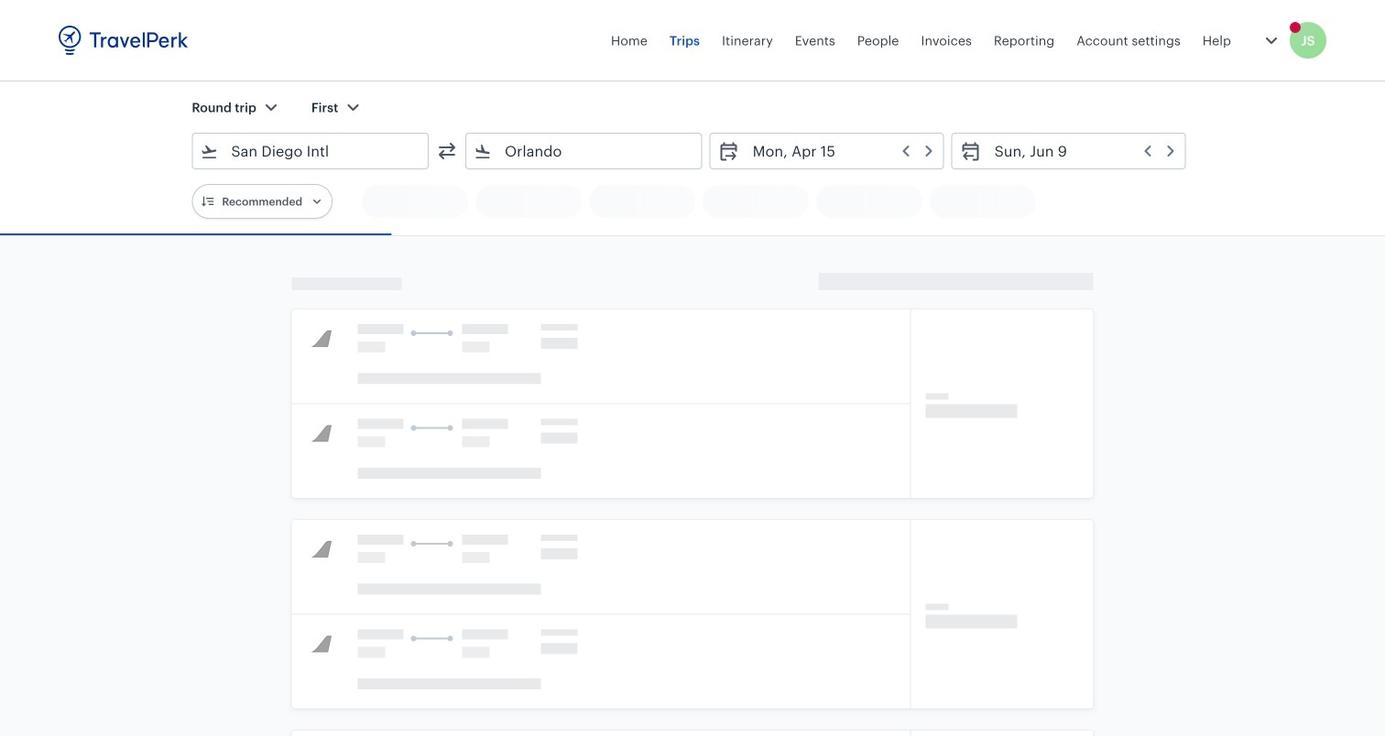 Task type: vqa. For each thing, say whether or not it's contained in the screenshot.
4th Frontier Airlines image from the bottom
no



Task type: locate. For each thing, give the bounding box(es) containing it.
Depart field
[[740, 137, 936, 166]]

From search field
[[218, 137, 404, 166]]

Return field
[[982, 137, 1178, 166]]

To search field
[[492, 137, 678, 166]]



